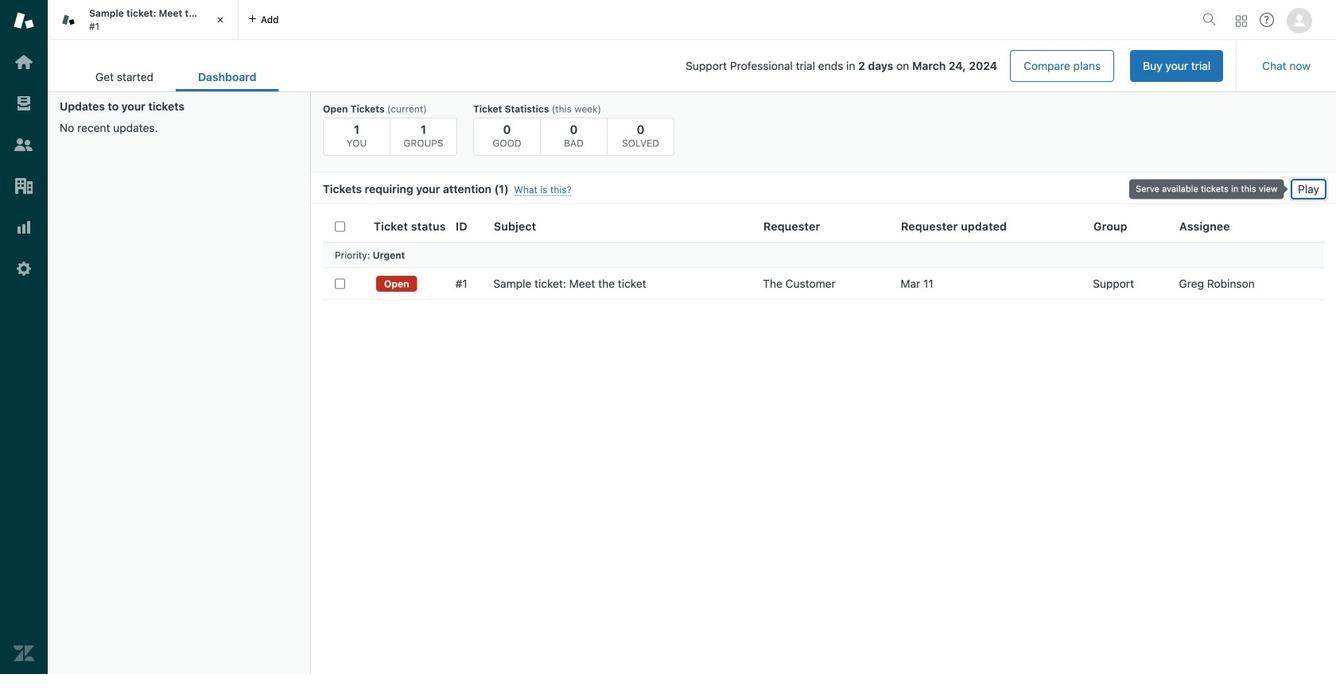 Task type: locate. For each thing, give the bounding box(es) containing it.
None checkbox
[[335, 279, 345, 289]]

get started image
[[14, 52, 34, 72]]

views image
[[14, 93, 34, 114]]

grid
[[311, 211, 1336, 674]]

reporting image
[[14, 217, 34, 238]]

0 vertical spatial tab
[[48, 0, 239, 40]]

zendesk support image
[[14, 10, 34, 31]]

tab list
[[73, 62, 279, 91]]

get help image
[[1260, 13, 1274, 27]]

1 vertical spatial tab
[[73, 62, 176, 91]]

tab
[[48, 0, 239, 40], [73, 62, 176, 91]]



Task type: describe. For each thing, give the bounding box(es) containing it.
March 24, 2024 text field
[[912, 59, 997, 72]]

customers image
[[14, 134, 34, 155]]

Select All Tickets checkbox
[[335, 221, 345, 232]]

main element
[[0, 0, 48, 674]]

close image
[[212, 12, 228, 28]]

organizations image
[[14, 176, 34, 196]]

zendesk image
[[14, 643, 34, 664]]

tabs tab list
[[48, 0, 1196, 40]]

zendesk products image
[[1236, 16, 1247, 27]]

admin image
[[14, 258, 34, 279]]



